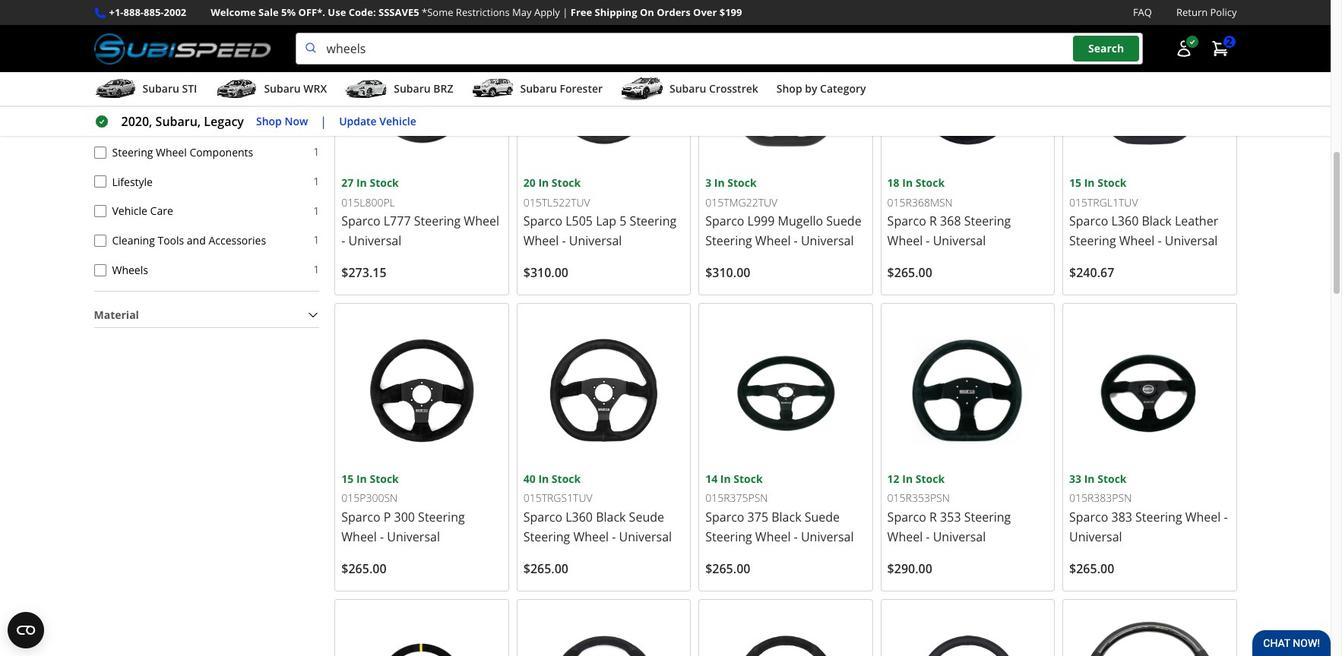 Task type: locate. For each thing, give the bounding box(es) containing it.
in inside 14 in stock 015r375psn sparco 375 black suede steering wheel - universal
[[720, 472, 731, 486]]

1 for steering wheel components
[[313, 144, 319, 159]]

brz
[[433, 81, 453, 96]]

0 vertical spatial 15
[[1069, 176, 1081, 190]]

steering down 015trgs1tuv
[[523, 529, 570, 546]]

$310.00 down the l999
[[705, 265, 750, 281]]

steering right 300
[[418, 509, 465, 526]]

sparco for sparco 383 steering wheel - universal
[[1069, 509, 1108, 526]]

faq link
[[1133, 5, 1152, 21]]

0 horizontal spatial |
[[320, 113, 327, 130]]

33
[[1069, 472, 1081, 486]]

$265.00 down 015r368msn
[[887, 265, 932, 281]]

in right 14
[[720, 472, 731, 486]]

5%
[[281, 5, 296, 19]]

lifestyle
[[112, 174, 153, 189]]

2 1 from the top
[[313, 115, 319, 129]]

$310.00
[[523, 265, 568, 281], [705, 265, 750, 281]]

sparco for sparco l777 steering wheel - universal
[[341, 213, 380, 230]]

steering inside '15 in stock 015p300sn sparco p 300 steering wheel - universal'
[[418, 509, 465, 526]]

steering down the l999
[[705, 233, 752, 250]]

sparco for sparco r 353 steering wheel - universal
[[887, 509, 926, 526]]

Wheels button
[[94, 264, 106, 276]]

wheel inside 27 in stock 015l800pl sparco l777 steering wheel - universal
[[464, 213, 499, 230]]

black for leather
[[1142, 213, 1172, 230]]

stock inside 14 in stock 015r375psn sparco 375 black suede steering wheel - universal
[[734, 472, 763, 486]]

sparco down the 015trgl1tuv
[[1069, 213, 1108, 230]]

shop inside dropdown button
[[777, 81, 802, 96]]

3 up 015tmg22tuv
[[705, 176, 711, 190]]

legacy
[[204, 113, 244, 130]]

sparco inside 40 in stock 015trgs1tuv sparco l360 black seude steering wheel - universal
[[523, 509, 562, 526]]

in right 27
[[356, 176, 367, 190]]

tools
[[158, 233, 184, 248]]

0 vertical spatial l360
[[1111, 213, 1139, 230]]

accessories for trim
[[199, 57, 257, 71]]

l360 inside 15 in stock 015trgl1tuv sparco l360 black leather steering wheel - universal
[[1111, 213, 1139, 230]]

0 vertical spatial shop
[[777, 81, 802, 96]]

in for sparco l360 black seude steering wheel - universal
[[538, 472, 549, 486]]

15 up 015p300sn
[[341, 472, 354, 486]]

subaru inside the subaru sti 'dropdown button'
[[142, 81, 179, 96]]

0 horizontal spatial shop
[[256, 114, 282, 128]]

stock up the 015l800pl
[[370, 176, 399, 190]]

r inside 18 in stock 015r368msn sparco r 368 steering wheel - universal
[[929, 213, 937, 230]]

$290.00
[[887, 561, 932, 577]]

sparco for sparco p 300 steering wheel - universal
[[341, 509, 380, 526]]

stock up 015p300sn
[[370, 472, 399, 486]]

in for sparco l505 lap 5 steering wheel - universal
[[538, 176, 549, 190]]

1 horizontal spatial $310.00
[[705, 265, 750, 281]]

nrg st-009s sport suede leather steering wheel - universal image
[[523, 606, 684, 657]]

steering right 368
[[964, 213, 1011, 230]]

2 r from the top
[[929, 509, 937, 526]]

sparco down 015r353psn
[[887, 509, 926, 526]]

shop left 'by'
[[777, 81, 802, 96]]

steering right 383
[[1135, 509, 1182, 526]]

$310.00 down l505
[[523, 265, 568, 281]]

1 horizontal spatial 2
[[1226, 34, 1232, 49]]

subaru left the brz
[[394, 81, 431, 96]]

0 horizontal spatial vehicle
[[112, 204, 147, 218]]

steering inside 18 in stock 015r368msn sparco r 368 steering wheel - universal
[[964, 213, 1011, 230]]

$310.00 for sparco l505 lap 5 steering wheel - universal
[[523, 265, 568, 281]]

steering up "$240.67" at the top right of the page
[[1069, 233, 1116, 250]]

in inside 18 in stock 015r368msn sparco r 368 steering wheel - universal
[[902, 176, 913, 190]]

$265.00 down 015trgs1tuv
[[523, 561, 568, 577]]

stock inside 33 in stock 015r383psn sparco 383 steering wheel - universal
[[1098, 472, 1127, 486]]

sparco down 015trgs1tuv
[[523, 509, 562, 526]]

vehicle inside button
[[379, 114, 416, 128]]

sparco down "015r383psn"
[[1069, 509, 1108, 526]]

stock inside 12 in stock 015r353psn sparco r 353 steering wheel - universal
[[916, 472, 945, 486]]

in inside 33 in stock 015r383psn sparco 383 steering wheel - universal
[[1084, 472, 1095, 486]]

2 $310.00 from the left
[[705, 265, 750, 281]]

- inside 12 in stock 015r353psn sparco r 353 steering wheel - universal
[[926, 529, 930, 546]]

sparco for sparco l505 lap 5 steering wheel - universal
[[523, 213, 562, 230]]

sparco
[[341, 213, 380, 230], [523, 213, 562, 230], [705, 213, 744, 230], [887, 213, 926, 230], [1069, 213, 1108, 230], [341, 509, 380, 526], [523, 509, 562, 526], [705, 509, 744, 526], [887, 509, 926, 526], [1069, 509, 1108, 526]]

27 in stock 015l800pl sparco l777 steering wheel - universal
[[341, 176, 499, 250]]

sparco for sparco l360 black leather steering wheel - universal
[[1069, 213, 1108, 230]]

wheel inside 14 in stock 015r375psn sparco 375 black suede steering wheel - universal
[[755, 529, 791, 546]]

wheel inside 20 in stock 015tl522tuv sparco l505 lap 5 steering wheel - universal
[[523, 233, 559, 250]]

universal inside 18 in stock 015r368msn sparco r 368 steering wheel - universal
[[933, 233, 986, 250]]

1 vertical spatial 3
[[705, 176, 711, 190]]

black inside 15 in stock 015trgl1tuv sparco l360 black leather steering wheel - universal
[[1142, 213, 1172, 230]]

5 subaru from the left
[[670, 81, 706, 96]]

wheel inside 40 in stock 015trgs1tuv sparco l360 black seude steering wheel - universal
[[573, 529, 609, 546]]

sparco l777 steering wheel - universal image
[[341, 14, 502, 175]]

steering inside 15 in stock 015trgl1tuv sparco l360 black leather steering wheel - universal
[[1069, 233, 1116, 250]]

universal inside 27 in stock 015l800pl sparco l777 steering wheel - universal
[[349, 233, 401, 250]]

sparco for sparco l360 black seude steering wheel - universal
[[523, 509, 562, 526]]

15 inside 15 in stock 015trgl1tuv sparco l360 black leather steering wheel - universal
[[1069, 176, 1081, 190]]

wheel inside 12 in stock 015r353psn sparco r 353 steering wheel - universal
[[887, 529, 923, 546]]

subaru inside subaru crosstrek dropdown button
[[670, 81, 706, 96]]

stock inside 27 in stock 015l800pl sparco l777 steering wheel - universal
[[370, 176, 399, 190]]

wheel inside 18 in stock 015r368msn sparco r 368 steering wheel - universal
[[887, 233, 923, 250]]

l777
[[384, 213, 411, 230]]

steering inside 12 in stock 015r353psn sparco r 353 steering wheel - universal
[[964, 509, 1011, 526]]

1 vertical spatial shop
[[256, 114, 282, 128]]

and
[[177, 57, 196, 71], [146, 86, 165, 101], [147, 116, 166, 130], [187, 233, 206, 248]]

12
[[887, 472, 900, 486]]

subaru forester
[[520, 81, 603, 96]]

stock inside the 3 in stock 015tmg22tuv sparco l999 mugello suede steering wheel - universal
[[728, 176, 757, 190]]

Valve Stems button
[[94, 0, 106, 11]]

stock up 015trgs1tuv
[[552, 472, 581, 486]]

3 subaru from the left
[[394, 81, 431, 96]]

6 1 from the top
[[313, 233, 319, 247]]

0 horizontal spatial $310.00
[[523, 265, 568, 281]]

update
[[339, 114, 377, 128]]

0 horizontal spatial black
[[596, 509, 626, 526]]

stock for sparco l999 mugello suede steering wheel - universal
[[728, 176, 757, 190]]

use
[[328, 5, 346, 19]]

stock up "015r383psn"
[[1098, 472, 1127, 486]]

vehicle down lifestyle
[[112, 204, 147, 218]]

0 horizontal spatial 3
[[313, 27, 319, 41]]

383
[[1111, 509, 1132, 526]]

sparco inside 18 in stock 015r368msn sparco r 368 steering wheel - universal
[[887, 213, 926, 230]]

subaru inside subaru brz dropdown button
[[394, 81, 431, 96]]

in for sparco l360 black leather steering wheel - universal
[[1084, 176, 1095, 190]]

shop inside "link"
[[256, 114, 282, 128]]

subaru for subaru wrx
[[264, 81, 301, 96]]

in right 33
[[1084, 472, 1095, 486]]

and right knobs
[[146, 86, 165, 101]]

cleaning tools and accessories
[[112, 233, 266, 248]]

375
[[748, 509, 768, 526]]

in inside the 3 in stock 015tmg22tuv sparco l999 mugello suede steering wheel - universal
[[714, 176, 725, 190]]

2 inside button
[[1226, 34, 1232, 49]]

0 vertical spatial suede
[[826, 213, 862, 230]]

1 horizontal spatial 15
[[1069, 176, 1081, 190]]

l360 down 015trgs1tuv
[[566, 509, 593, 526]]

subaru left forester
[[520, 81, 557, 96]]

$265.00 for sparco l360 black seude steering wheel - universal
[[523, 561, 568, 577]]

| right the now
[[320, 113, 327, 130]]

0 horizontal spatial l360
[[566, 509, 593, 526]]

accessories right tools
[[209, 233, 266, 248]]

accessories down buttons
[[168, 116, 226, 130]]

free
[[571, 5, 592, 19]]

$240.67
[[1069, 265, 1114, 281]]

nrg 315mm carbon fiber steering wheel with black stitching - universal image
[[1069, 606, 1230, 657]]

2 vertical spatial accessories
[[209, 233, 266, 248]]

subaru inside subaru forester dropdown button
[[520, 81, 557, 96]]

in inside 27 in stock 015l800pl sparco l777 steering wheel - universal
[[356, 176, 367, 190]]

- inside 20 in stock 015tl522tuv sparco l505 lap 5 steering wheel - universal
[[562, 233, 566, 250]]

in for sparco l777 steering wheel - universal
[[356, 176, 367, 190]]

0 vertical spatial 3
[[313, 27, 319, 41]]

return
[[1176, 5, 1208, 19]]

0 vertical spatial r
[[929, 213, 937, 230]]

*some
[[422, 5, 453, 19]]

in inside 20 in stock 015tl522tuv sparco l505 lap 5 steering wheel - universal
[[538, 176, 549, 190]]

1 horizontal spatial black
[[772, 509, 801, 526]]

$265.00 down 383
[[1069, 561, 1114, 577]]

1 1 from the top
[[313, 86, 319, 100]]

015r353psn
[[887, 491, 950, 505]]

stock up the 015trgl1tuv
[[1098, 176, 1127, 190]]

in right the 40
[[538, 472, 549, 486]]

in for sparco r 353 steering wheel - universal
[[902, 472, 913, 486]]

steering right '5'
[[630, 213, 676, 230]]

subaru down trim
[[142, 81, 179, 96]]

stock inside '15 in stock 015p300sn sparco p 300 steering wheel - universal'
[[370, 472, 399, 486]]

1 horizontal spatial vehicle
[[379, 114, 416, 128]]

steering right l777
[[414, 213, 461, 230]]

in right 20
[[538, 176, 549, 190]]

wheel inside 15 in stock 015trgl1tuv sparco l360 black leather steering wheel - universal
[[1119, 233, 1155, 250]]

sparco inside 33 in stock 015r383psn sparco 383 steering wheel - universal
[[1069, 509, 1108, 526]]

40
[[523, 472, 536, 486]]

r
[[929, 213, 937, 230], [929, 509, 937, 526]]

black for suede
[[772, 509, 801, 526]]

$265.00 down 375
[[705, 561, 750, 577]]

steering up lifestyle
[[112, 145, 153, 159]]

return policy link
[[1176, 5, 1237, 21]]

steering inside 27 in stock 015l800pl sparco l777 steering wheel - universal
[[414, 213, 461, 230]]

stock for sparco r 353 steering wheel - universal
[[916, 472, 945, 486]]

- inside 18 in stock 015r368msn sparco r 368 steering wheel - universal
[[926, 233, 930, 250]]

black inside 40 in stock 015trgs1tuv sparco l360 black seude steering wheel - universal
[[596, 509, 626, 526]]

3 down welcome sale 5% off*. use code: sssave5
[[313, 27, 319, 41]]

3 inside the 3 in stock 015tmg22tuv sparco l999 mugello suede steering wheel - universal
[[705, 176, 711, 190]]

15 in stock 015trgl1tuv sparco l360 black leather steering wheel - universal
[[1069, 176, 1218, 250]]

welcome sale 5% off*. use code: sssave5
[[211, 5, 419, 19]]

1 vertical spatial 15
[[341, 472, 354, 486]]

15 inside '15 in stock 015p300sn sparco p 300 steering wheel - universal'
[[341, 472, 354, 486]]

stock up 015r353psn
[[916, 472, 945, 486]]

in inside 12 in stock 015r353psn sparco r 353 steering wheel - universal
[[902, 472, 913, 486]]

1 horizontal spatial shop
[[777, 81, 802, 96]]

stock inside 20 in stock 015tl522tuv sparco l505 lap 5 steering wheel - universal
[[552, 176, 581, 190]]

stock up 015r368msn
[[916, 176, 945, 190]]

0 vertical spatial vehicle
[[379, 114, 416, 128]]

in right 18
[[902, 176, 913, 190]]

and right tools
[[187, 233, 206, 248]]

| left free
[[563, 5, 568, 19]]

shop left the now
[[256, 114, 282, 128]]

1 vertical spatial l360
[[566, 509, 593, 526]]

sparco for sparco 375 black suede steering wheel - universal
[[705, 509, 744, 526]]

-
[[341, 233, 345, 250], [562, 233, 566, 250], [794, 233, 798, 250], [926, 233, 930, 250], [1158, 233, 1162, 250], [1224, 509, 1228, 526], [380, 529, 384, 546], [612, 529, 616, 546], [794, 529, 798, 546], [926, 529, 930, 546]]

accessories up a subaru wrx thumbnail image
[[199, 57, 257, 71]]

4 1 from the top
[[313, 174, 319, 188]]

stock for sparco l360 black leather steering wheel - universal
[[1098, 176, 1127, 190]]

a subaru forester thumbnail image image
[[472, 78, 514, 100]]

sparco inside 27 in stock 015l800pl sparco l777 steering wheel - universal
[[341, 213, 380, 230]]

suede inside the 3 in stock 015tmg22tuv sparco l999 mugello suede steering wheel - universal
[[826, 213, 862, 230]]

|
[[563, 5, 568, 19], [320, 113, 327, 130]]

subispeed logo image
[[94, 33, 271, 65]]

1 vertical spatial |
[[320, 113, 327, 130]]

015tmg22tuv
[[705, 195, 778, 209]]

353
[[940, 509, 961, 526]]

in inside 40 in stock 015trgs1tuv sparco l360 black seude steering wheel - universal
[[538, 472, 549, 486]]

sti
[[182, 81, 197, 96]]

$310.00 for sparco l999 mugello suede steering wheel - universal
[[705, 265, 750, 281]]

open widget image
[[8, 613, 44, 649]]

l360 for $240.67
[[1111, 213, 1139, 230]]

stock inside 15 in stock 015trgl1tuv sparco l360 black leather steering wheel - universal
[[1098, 176, 1127, 190]]

r left 368
[[929, 213, 937, 230]]

material
[[94, 308, 139, 322]]

sparco inside 12 in stock 015r353psn sparco r 353 steering wheel - universal
[[887, 509, 926, 526]]

in up the 015trgl1tuv
[[1084, 176, 1095, 190]]

4 subaru from the left
[[520, 81, 557, 96]]

material button
[[94, 304, 319, 327]]

subaru for subaru sti
[[142, 81, 179, 96]]

1 horizontal spatial |
[[563, 5, 568, 19]]

subaru inside subaru wrx dropdown button
[[264, 81, 301, 96]]

sparco r 368 steering wheel - universal image
[[887, 14, 1048, 175]]

update vehicle
[[339, 114, 416, 128]]

3 1 from the top
[[313, 144, 319, 159]]

sparco down the 015l800pl
[[341, 213, 380, 230]]

l360 inside 40 in stock 015trgs1tuv sparco l360 black seude steering wheel - universal
[[566, 509, 593, 526]]

black right 375
[[772, 509, 801, 526]]

sparco down 015tmg22tuv
[[705, 213, 744, 230]]

nrg reinforced steering wheel 350mm 3in deep black - universal image
[[887, 606, 1048, 657]]

universal inside 15 in stock 015trgl1tuv sparco l360 black leather steering wheel - universal
[[1165, 233, 1218, 250]]

sparco down 015tl522tuv
[[523, 213, 562, 230]]

stock up 015tl522tuv
[[552, 176, 581, 190]]

1 horizontal spatial 3
[[705, 176, 711, 190]]

15
[[1069, 176, 1081, 190], [341, 472, 354, 486]]

interior trim and accessories
[[112, 57, 257, 71]]

l360
[[1111, 213, 1139, 230], [566, 509, 593, 526]]

0 horizontal spatial 15
[[341, 472, 354, 486]]

$265.00
[[887, 265, 932, 281], [341, 561, 387, 577], [523, 561, 568, 577], [705, 561, 750, 577], [1069, 561, 1114, 577]]

subaru
[[142, 81, 179, 96], [264, 81, 301, 96], [394, 81, 431, 96], [520, 81, 557, 96], [670, 81, 706, 96]]

0 horizontal spatial 2
[[313, 56, 319, 71]]

stock inside 40 in stock 015trgs1tuv sparco l360 black seude steering wheel - universal
[[552, 472, 581, 486]]

wheel
[[112, 27, 143, 42], [156, 145, 187, 159], [464, 213, 499, 230], [523, 233, 559, 250], [755, 233, 791, 250], [887, 233, 923, 250], [1119, 233, 1155, 250], [1185, 509, 1221, 526], [341, 529, 377, 546], [573, 529, 609, 546], [755, 529, 791, 546], [887, 529, 923, 546]]

sparco l360 black seude steering wheel - universal image
[[523, 310, 684, 471]]

sparco down 015r368msn
[[887, 213, 926, 230]]

015r368msn
[[887, 195, 953, 209]]

3 for 3 in stock 015tmg22tuv sparco l999 mugello suede steering wheel - universal
[[705, 176, 711, 190]]

category
[[820, 81, 866, 96]]

wrx
[[304, 81, 327, 96]]

shop now link
[[256, 113, 308, 130]]

1 for wheels
[[313, 262, 319, 277]]

stock
[[370, 176, 399, 190], [552, 176, 581, 190], [728, 176, 757, 190], [916, 176, 945, 190], [1098, 176, 1127, 190], [370, 472, 399, 486], [552, 472, 581, 486], [734, 472, 763, 486], [916, 472, 945, 486], [1098, 472, 1127, 486]]

steering right 353
[[964, 509, 1011, 526]]

2 subaru from the left
[[264, 81, 301, 96]]

sparco inside the 3 in stock 015tmg22tuv sparco l999 mugello suede steering wheel - universal
[[705, 213, 744, 230]]

steering
[[112, 145, 153, 159], [414, 213, 461, 230], [630, 213, 676, 230], [964, 213, 1011, 230], [705, 233, 752, 250], [1069, 233, 1116, 250], [418, 509, 465, 526], [964, 509, 1011, 526], [1135, 509, 1182, 526], [523, 529, 570, 546], [705, 529, 752, 546]]

stock for sparco 375 black suede steering wheel - universal
[[734, 472, 763, 486]]

subaru left crosstrek
[[670, 81, 706, 96]]

suede right mugello
[[826, 213, 862, 230]]

1 subaru from the left
[[142, 81, 179, 96]]

sparco inside '15 in stock 015p300sn sparco p 300 steering wheel - universal'
[[341, 509, 380, 526]]

in up 015p300sn
[[356, 472, 367, 486]]

subaru up shop now
[[264, 81, 301, 96]]

r left 353
[[929, 509, 937, 526]]

suede inside 14 in stock 015r375psn sparco 375 black suede steering wheel - universal
[[805, 509, 840, 526]]

in for sparco p 300 steering wheel - universal
[[356, 472, 367, 486]]

wheel inside the 3 in stock 015tmg22tuv sparco l999 mugello suede steering wheel - universal
[[755, 233, 791, 250]]

1 $310.00 from the left
[[523, 265, 568, 281]]

0 vertical spatial 2
[[1226, 34, 1232, 49]]

in inside 15 in stock 015trgl1tuv sparco l360 black leather steering wheel - universal
[[1084, 176, 1095, 190]]

1 vertical spatial suede
[[805, 509, 840, 526]]

1 vertical spatial vehicle
[[112, 204, 147, 218]]

sparco 375 black suede steering wheel - universal image
[[705, 310, 866, 471]]

knobs
[[112, 86, 143, 101]]

1 for knobs and buttons
[[313, 86, 319, 100]]

in inside '15 in stock 015p300sn sparco p 300 steering wheel - universal'
[[356, 472, 367, 486]]

stock up 015r375psn
[[734, 472, 763, 486]]

vehicle down subaru brz dropdown button in the top left of the page
[[379, 114, 416, 128]]

r for 353
[[929, 509, 937, 526]]

policy
[[1210, 5, 1237, 19]]

$265.00 for sparco r 368 steering wheel - universal
[[887, 265, 932, 281]]

shop by category
[[777, 81, 866, 96]]

by
[[805, 81, 817, 96]]

sparco l360 black leather steering wheel - universal image
[[1069, 14, 1230, 175]]

sparco 383 steering wheel - universal image
[[1069, 310, 1230, 471]]

sparco down 015p300sn
[[341, 509, 380, 526]]

subaru forester button
[[472, 75, 603, 106]]

15 for sparco l360 black leather steering wheel - universal
[[1069, 176, 1081, 190]]

in right 12
[[902, 472, 913, 486]]

l360 down the 015trgl1tuv
[[1111, 213, 1139, 230]]

7 1 from the top
[[313, 262, 319, 277]]

l505
[[566, 213, 593, 230]]

shop
[[777, 81, 802, 96], [256, 114, 282, 128]]

black left leather
[[1142, 213, 1172, 230]]

sparco inside 20 in stock 015tl522tuv sparco l505 lap 5 steering wheel - universal
[[523, 213, 562, 230]]

stock inside 18 in stock 015r368msn sparco r 368 steering wheel - universal
[[916, 176, 945, 190]]

now
[[285, 114, 308, 128]]

0 vertical spatial accessories
[[199, 57, 257, 71]]

5 1 from the top
[[313, 203, 319, 218]]

in up 015tmg22tuv
[[714, 176, 725, 190]]

steering inside the 3 in stock 015tmg22tuv sparco l999 mugello suede steering wheel - universal
[[705, 233, 752, 250]]

search input field
[[295, 33, 1143, 65]]

steering down 375
[[705, 529, 752, 546]]

in for sparco 383 steering wheel - universal
[[1084, 472, 1095, 486]]

2 down policy
[[1226, 34, 1232, 49]]

a subaru wrx thumbnail image image
[[215, 78, 258, 100]]

1 r from the top
[[929, 213, 937, 230]]

2 up wrx
[[313, 56, 319, 71]]

$265.00 down the p
[[341, 561, 387, 577]]

sparco for sparco r 368 steering wheel - universal
[[887, 213, 926, 230]]

apply
[[534, 5, 560, 19]]

1 horizontal spatial l360
[[1111, 213, 1139, 230]]

2 horizontal spatial black
[[1142, 213, 1172, 230]]

r inside 12 in stock 015r353psn sparco r 353 steering wheel - universal
[[929, 509, 937, 526]]

sparco inside 14 in stock 015r375psn sparco 375 black suede steering wheel - universal
[[705, 509, 744, 526]]

black left seude
[[596, 509, 626, 526]]

sparco inside 15 in stock 015trgl1tuv sparco l360 black leather steering wheel - universal
[[1069, 213, 1108, 230]]

nrg race style suede steering wheel 320mm w/ black stitching - universal image
[[705, 606, 866, 657]]

- inside 40 in stock 015trgs1tuv sparco l360 black seude steering wheel - universal
[[612, 529, 616, 546]]

Wheel Spacers button
[[94, 28, 106, 41]]

universal inside 40 in stock 015trgs1tuv sparco l360 black seude steering wheel - universal
[[619, 529, 672, 546]]

2002
[[164, 5, 186, 19]]

sale
[[258, 5, 279, 19]]

sparco down 015r375psn
[[705, 509, 744, 526]]

15 up the 015trgl1tuv
[[1069, 176, 1081, 190]]

stock up 015tmg22tuv
[[728, 176, 757, 190]]

black inside 14 in stock 015r375psn sparco 375 black suede steering wheel - universal
[[772, 509, 801, 526]]

1 vertical spatial r
[[929, 509, 937, 526]]

suede right 375
[[805, 509, 840, 526]]

1 vertical spatial 2
[[313, 56, 319, 71]]



Task type: vqa. For each thing, say whether or not it's contained in the screenshot.
"Stock" within the 14 In Stock 015R375PSN Sparco 375 Black Suede Steering Wheel - Universal
yes



Task type: describe. For each thing, give the bounding box(es) containing it.
on
[[640, 5, 654, 19]]

return policy
[[1176, 5, 1237, 19]]

steering wheel components
[[112, 145, 253, 159]]

components
[[190, 145, 253, 159]]

update vehicle button
[[339, 113, 416, 130]]

$199
[[720, 5, 742, 19]]

suede for black
[[805, 509, 840, 526]]

vehicle care
[[112, 204, 173, 218]]

18
[[887, 176, 900, 190]]

368
[[940, 213, 961, 230]]

$265.00 for sparco 383 steering wheel - universal
[[1069, 561, 1114, 577]]

subaru crosstrek button
[[621, 75, 758, 106]]

sound and accessories
[[112, 116, 226, 130]]

in for sparco r 368 steering wheel - universal
[[902, 176, 913, 190]]

- inside 27 in stock 015l800pl sparco l777 steering wheel - universal
[[341, 233, 345, 250]]

- inside 15 in stock 015trgl1tuv sparco l360 black leather steering wheel - universal
[[1158, 233, 1162, 250]]

steering inside 40 in stock 015trgs1tuv sparco l360 black seude steering wheel - universal
[[523, 529, 570, 546]]

3 in stock 015tmg22tuv sparco l999 mugello suede steering wheel - universal
[[705, 176, 862, 250]]

cleaning
[[112, 233, 155, 248]]

welcome
[[211, 5, 256, 19]]

subaru for subaru crosstrek
[[670, 81, 706, 96]]

universal inside 14 in stock 015r375psn sparco 375 black suede steering wheel - universal
[[801, 529, 854, 546]]

knobs and buttons
[[112, 86, 207, 101]]

Lifestyle button
[[94, 176, 106, 188]]

wheels
[[112, 263, 148, 277]]

sparco l550 monza suede steering wheel - universal image
[[341, 606, 502, 657]]

sparco r 353 steering wheel - universal image
[[887, 310, 1048, 471]]

stock for sparco r 368 steering wheel - universal
[[916, 176, 945, 190]]

Sound and Accessories button
[[94, 117, 106, 129]]

300
[[394, 509, 415, 526]]

stock for sparco 383 steering wheel - universal
[[1098, 472, 1127, 486]]

015trgl1tuv
[[1069, 195, 1138, 209]]

Interior Trim and Accessories button
[[94, 58, 106, 70]]

black for seude
[[596, 509, 626, 526]]

and right trim
[[177, 57, 196, 71]]

stock for sparco l505 lap 5 steering wheel - universal
[[552, 176, 581, 190]]

stock for sparco p 300 steering wheel - universal
[[370, 472, 399, 486]]

spacers
[[146, 27, 185, 42]]

14 in stock 015r375psn sparco 375 black suede steering wheel - universal
[[705, 472, 854, 546]]

steering inside 33 in stock 015r383psn sparco 383 steering wheel - universal
[[1135, 509, 1182, 526]]

shop by category button
[[777, 75, 866, 106]]

stock for sparco l777 steering wheel - universal
[[370, 176, 399, 190]]

button image
[[1175, 40, 1193, 58]]

shipping
[[595, 5, 637, 19]]

20 in stock 015tl522tuv sparco l505 lap 5 steering wheel - universal
[[523, 176, 676, 250]]

steering inside 20 in stock 015tl522tuv sparco l505 lap 5 steering wheel - universal
[[630, 213, 676, 230]]

015r375psn
[[705, 491, 768, 505]]

1 for sound and accessories
[[313, 115, 319, 129]]

seude
[[629, 509, 664, 526]]

sparco p 300 steering wheel - universal image
[[341, 310, 502, 471]]

+1-888-885-2002 link
[[109, 5, 186, 21]]

universal inside 12 in stock 015r353psn sparco r 353 steering wheel - universal
[[933, 529, 986, 546]]

015trgs1tuv
[[523, 491, 592, 505]]

forester
[[560, 81, 603, 96]]

Vehicle Care button
[[94, 205, 106, 217]]

sparco l999 mugello suede steering wheel - universal image
[[705, 14, 866, 175]]

sparco l505 lap 5 steering wheel - universal image
[[523, 14, 684, 175]]

a subaru sti thumbnail image image
[[94, 78, 136, 100]]

a subaru crosstrek thumbnail image image
[[621, 78, 663, 100]]

shop for shop now
[[256, 114, 282, 128]]

015r383psn
[[1069, 491, 1132, 505]]

2 button
[[1203, 34, 1237, 64]]

- inside 33 in stock 015r383psn sparco 383 steering wheel - universal
[[1224, 509, 1228, 526]]

- inside 14 in stock 015r375psn sparco 375 black suede steering wheel - universal
[[794, 529, 798, 546]]

wheel inside '15 in stock 015p300sn sparco p 300 steering wheel - universal'
[[341, 529, 377, 546]]

5
[[620, 213, 627, 230]]

$265.00 for sparco p 300 steering wheel - universal
[[341, 561, 387, 577]]

subaru for subaru forester
[[520, 81, 557, 96]]

885-
[[144, 5, 164, 19]]

leather
[[1175, 213, 1218, 230]]

+1-888-885-2002
[[109, 5, 186, 19]]

a subaru brz thumbnail image image
[[345, 78, 388, 100]]

- inside the 3 in stock 015tmg22tuv sparco l999 mugello suede steering wheel - universal
[[794, 233, 798, 250]]

subaru crosstrek
[[670, 81, 758, 96]]

sound
[[112, 116, 144, 130]]

015p300sn
[[341, 491, 398, 505]]

subaru for subaru brz
[[394, 81, 431, 96]]

subaru wrx button
[[215, 75, 327, 106]]

sparco for sparco l999 mugello suede steering wheel - universal
[[705, 213, 744, 230]]

p
[[384, 509, 391, 526]]

universal inside the 3 in stock 015tmg22tuv sparco l999 mugello suede steering wheel - universal
[[801, 233, 854, 250]]

Knobs and Buttons button
[[94, 87, 106, 100]]

15 for sparco p 300 steering wheel - universal
[[341, 472, 354, 486]]

wheel spacers
[[112, 27, 185, 42]]

off*.
[[298, 5, 325, 19]]

l360 for $265.00
[[566, 509, 593, 526]]

15 in stock 015p300sn sparco p 300 steering wheel - universal
[[341, 472, 465, 546]]

+1-
[[109, 5, 124, 19]]

subaru,
[[155, 113, 201, 130]]

buttons
[[168, 86, 207, 101]]

subaru brz button
[[345, 75, 453, 106]]

2020, subaru, legacy
[[121, 113, 244, 130]]

search
[[1088, 41, 1124, 56]]

interior
[[112, 57, 149, 71]]

search button
[[1073, 36, 1139, 61]]

shop for shop by category
[[777, 81, 802, 96]]

r for 368
[[929, 213, 937, 230]]

20
[[523, 176, 536, 190]]

0 vertical spatial |
[[563, 5, 568, 19]]

in for sparco 375 black suede steering wheel - universal
[[720, 472, 731, 486]]

faq
[[1133, 5, 1152, 19]]

orders
[[657, 5, 691, 19]]

wheel inside 33 in stock 015r383psn sparco 383 steering wheel - universal
[[1185, 509, 1221, 526]]

over
[[693, 5, 717, 19]]

steering inside 14 in stock 015r375psn sparco 375 black suede steering wheel - universal
[[705, 529, 752, 546]]

universal inside '15 in stock 015p300sn sparco p 300 steering wheel - universal'
[[387, 529, 440, 546]]

shop now
[[256, 114, 308, 128]]

40 in stock 015trgs1tuv sparco l360 black seude steering wheel - universal
[[523, 472, 672, 546]]

subaru brz
[[394, 81, 453, 96]]

015l800pl
[[341, 195, 395, 209]]

- inside '15 in stock 015p300sn sparco p 300 steering wheel - universal'
[[380, 529, 384, 546]]

and right the sound
[[147, 116, 166, 130]]

1 for vehicle care
[[313, 203, 319, 218]]

Steering Wheel Components button
[[94, 146, 106, 158]]

universal inside 20 in stock 015tl522tuv sparco l505 lap 5 steering wheel - universal
[[569, 233, 622, 250]]

lap
[[596, 213, 616, 230]]

suede for mugello
[[826, 213, 862, 230]]

1 for cleaning tools and accessories
[[313, 233, 319, 247]]

accessories for tools
[[209, 233, 266, 248]]

stock for sparco l360 black seude steering wheel - universal
[[552, 472, 581, 486]]

3 for 3
[[313, 27, 319, 41]]

restrictions
[[456, 5, 510, 19]]

1 for lifestyle
[[313, 174, 319, 188]]

12 in stock 015r353psn sparco r 353 steering wheel - universal
[[887, 472, 1011, 546]]

subaru wrx
[[264, 81, 327, 96]]

$265.00 for sparco 375 black suede steering wheel - universal
[[705, 561, 750, 577]]

14
[[705, 472, 718, 486]]

33 in stock 015r383psn sparco 383 steering wheel - universal
[[1069, 472, 1228, 546]]

1 vertical spatial accessories
[[168, 116, 226, 130]]

$273.15
[[341, 265, 387, 281]]

universal inside 33 in stock 015r383psn sparco 383 steering wheel - universal
[[1069, 529, 1122, 546]]

888-
[[124, 5, 144, 19]]

code:
[[349, 5, 376, 19]]

Cleaning Tools and Accessories button
[[94, 235, 106, 247]]

mugello
[[778, 213, 823, 230]]

crosstrek
[[709, 81, 758, 96]]

in for sparco l999 mugello suede steering wheel - universal
[[714, 176, 725, 190]]

trim
[[152, 57, 175, 71]]



